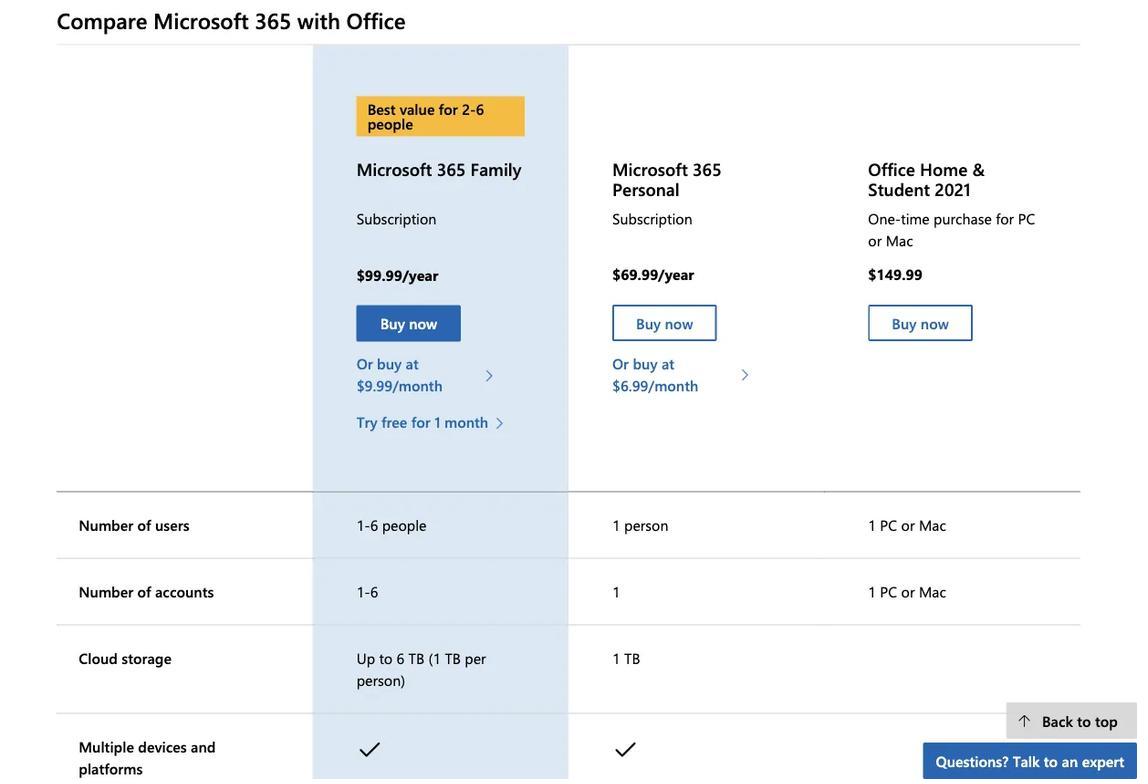 Task type: locate. For each thing, give the bounding box(es) containing it.
1 vertical spatial to
[[1078, 711, 1092, 731]]

1 horizontal spatial now
[[665, 314, 693, 333]]

2 buy from the left
[[377, 354, 402, 374]]

now up the or buy at $6.99/month button
[[665, 314, 693, 333]]

of left accounts
[[137, 582, 151, 602]]

buy for 3rd buy now 'link' from the right
[[636, 314, 661, 333]]

0 vertical spatial of
[[137, 516, 151, 535]]

buy inside or buy at $9.99/month
[[377, 354, 402, 374]]

microsoft inside microsoft 365 personal subscription
[[613, 157, 688, 181]]

365
[[255, 5, 291, 35], [437, 157, 466, 181], [693, 157, 722, 181]]

365 for microsoft 365 family
[[437, 157, 466, 181]]

2 now from the left
[[921, 314, 949, 333]]

subscription up $99.99/year
[[357, 209, 437, 228]]

2 vertical spatial mac
[[919, 582, 947, 602]]

or up the $6.99/month
[[613, 354, 629, 373]]

person)
[[357, 671, 405, 691]]

accounts
[[155, 582, 214, 602]]

2 horizontal spatial buy now
[[892, 314, 949, 333]]

buy
[[636, 314, 661, 333], [892, 314, 917, 333], [380, 314, 405, 334]]

for right free
[[412, 413, 431, 432]]

0 vertical spatial office
[[346, 5, 406, 35]]

pc
[[1018, 208, 1036, 228], [880, 516, 898, 535], [880, 582, 898, 602]]

mac inside office home & student 2021 one-time purchase for pc or mac
[[886, 230, 914, 250]]

expert
[[1082, 751, 1125, 771]]

3 now from the left
[[409, 314, 437, 334]]

1 of from the top
[[137, 516, 151, 535]]

1 at from the left
[[662, 354, 675, 373]]

up
[[357, 649, 375, 669]]

0 vertical spatial people
[[368, 114, 413, 134]]

buy now for 3rd buy now 'link' from the right
[[636, 314, 693, 333]]

365 inside microsoft 365 personal subscription
[[693, 157, 722, 181]]

0 vertical spatial 1 pc or mac
[[869, 516, 947, 535]]

buy now link down $99.99/year
[[357, 306, 461, 342]]

number
[[79, 516, 133, 535], [79, 582, 133, 602]]

1 vertical spatial pc
[[880, 516, 898, 535]]

buy down $99.99/year
[[380, 314, 405, 334]]

of left "users"
[[137, 516, 151, 535]]

1 vertical spatial number
[[79, 582, 133, 602]]

1 vertical spatial 1-
[[357, 582, 370, 602]]

2 vertical spatial pc
[[880, 582, 898, 602]]

to
[[379, 649, 393, 669], [1078, 711, 1092, 731], [1044, 751, 1058, 771]]

now for 3rd buy now 'link' from the right
[[665, 314, 693, 333]]

subscription down the personal
[[613, 208, 693, 228]]

1 horizontal spatial at
[[662, 354, 675, 373]]

1 pc or mac for 1 person
[[869, 516, 947, 535]]

talk
[[1013, 751, 1040, 771]]

buy for microsoft 365 family
[[377, 354, 402, 374]]

1 horizontal spatial subscription
[[613, 208, 693, 228]]

$149.99
[[869, 265, 923, 284]]

questions?
[[936, 751, 1009, 771]]

365 left family
[[437, 157, 466, 181]]

2 included image from the left
[[613, 734, 645, 770]]

or buy at $6.99/month button
[[613, 353, 759, 397]]

1 vertical spatial of
[[137, 582, 151, 602]]

best value for 2-6 people
[[368, 99, 484, 134]]

2 horizontal spatial 365
[[693, 157, 722, 181]]

free
[[382, 413, 408, 432]]

6 up 'person)' on the left
[[397, 649, 405, 669]]

1 vertical spatial 1 pc or mac
[[869, 582, 947, 602]]

$99.99/year
[[357, 265, 439, 285]]

buy now link
[[613, 305, 717, 342], [869, 305, 973, 342], [357, 306, 461, 342]]

buy now link down $69.99/year
[[613, 305, 717, 342]]

buy now down $69.99/year
[[636, 314, 693, 333]]

number for number of users
[[79, 516, 133, 535]]

or
[[613, 354, 629, 373], [357, 354, 373, 374]]

or inside or buy at $6.99/month
[[613, 354, 629, 373]]

6 inside best value for 2-6 people
[[476, 99, 484, 119]]

at up the $6.99/month
[[662, 354, 675, 373]]

2 buy now link from the left
[[869, 305, 973, 342]]

1 horizontal spatial included image
[[613, 734, 645, 770]]

to left an
[[1044, 751, 1058, 771]]

for right purchase
[[996, 208, 1014, 228]]

2 or from the left
[[357, 354, 373, 374]]

365 right the personal
[[693, 157, 722, 181]]

and
[[191, 738, 216, 757]]

0 vertical spatial for
[[439, 99, 458, 119]]

1 pc or mac for 1
[[869, 582, 947, 602]]

office right with
[[346, 5, 406, 35]]

2 horizontal spatial now
[[921, 314, 949, 333]]

buy now
[[636, 314, 693, 333], [892, 314, 949, 333], [380, 314, 437, 334]]

3 buy now from the left
[[380, 314, 437, 334]]

1 horizontal spatial buy
[[633, 354, 658, 373]]

microsoft for microsoft 365 personal subscription
[[613, 157, 688, 181]]

2 horizontal spatial buy now link
[[869, 305, 973, 342]]

0 vertical spatial number
[[79, 516, 133, 535]]

0 horizontal spatial buy
[[377, 354, 402, 374]]

1 horizontal spatial buy
[[636, 314, 661, 333]]

for inside best value for 2-6 people
[[439, 99, 458, 119]]

buy
[[633, 354, 658, 373], [377, 354, 402, 374]]

0 vertical spatial or
[[869, 230, 882, 250]]

1 subscription from the left
[[613, 208, 693, 228]]

buy now down $99.99/year
[[380, 314, 437, 334]]

family
[[471, 157, 522, 181]]

microsoft for microsoft 365 family
[[357, 157, 432, 181]]

now for third buy now 'link' from the left
[[409, 314, 437, 334]]

1 vertical spatial for
[[996, 208, 1014, 228]]

1 now from the left
[[665, 314, 693, 333]]

to right up
[[379, 649, 393, 669]]

0 vertical spatial mac
[[886, 230, 914, 250]]

microsoft
[[153, 5, 249, 35], [357, 157, 432, 181], [613, 157, 688, 181]]

1 vertical spatial mac
[[919, 516, 947, 535]]

storage
[[122, 649, 172, 669]]

365 left with
[[255, 5, 291, 35]]

0 horizontal spatial for
[[412, 413, 431, 432]]

now
[[665, 314, 693, 333], [921, 314, 949, 333], [409, 314, 437, 334]]

people
[[368, 114, 413, 134], [382, 516, 427, 535]]

0 horizontal spatial now
[[409, 314, 437, 334]]

1 1- from the top
[[357, 516, 370, 535]]

$6.99/month
[[613, 376, 699, 395]]

1 horizontal spatial buy now
[[636, 314, 693, 333]]

0 horizontal spatial at
[[406, 354, 419, 374]]

buy up $9.99/month
[[377, 354, 402, 374]]

1 buy now from the left
[[636, 314, 693, 333]]

1
[[435, 413, 441, 432], [613, 516, 620, 535], [869, 516, 876, 535], [613, 582, 620, 602], [869, 582, 876, 602], [613, 649, 620, 669]]

at for microsoft 365 family
[[406, 354, 419, 374]]

or
[[869, 230, 882, 250], [902, 516, 915, 535], [902, 582, 915, 602]]

2-
[[462, 99, 476, 119]]

1 horizontal spatial microsoft
[[357, 157, 432, 181]]

or inside or buy at $9.99/month
[[357, 354, 373, 374]]

2 horizontal spatial tb
[[624, 649, 641, 669]]

to left top
[[1078, 711, 1092, 731]]

at
[[662, 354, 675, 373], [406, 354, 419, 374]]

2 buy from the left
[[892, 314, 917, 333]]

2 subscription from the left
[[357, 209, 437, 228]]

or buy at $9.99/month button
[[357, 353, 503, 397]]

up to 6 tb (1 tb per person)
[[357, 649, 486, 691]]

now up or buy at $9.99/month button
[[409, 314, 437, 334]]

value
[[400, 99, 435, 119]]

1- up the 1-6
[[357, 516, 370, 535]]

at inside or buy at $9.99/month
[[406, 354, 419, 374]]

2 vertical spatial for
[[412, 413, 431, 432]]

try
[[357, 413, 378, 432]]

office up one-
[[869, 157, 916, 181]]

1- up up
[[357, 582, 370, 602]]

0 horizontal spatial microsoft
[[153, 5, 249, 35]]

1 or from the left
[[613, 354, 629, 373]]

2 horizontal spatial buy
[[892, 314, 917, 333]]

multiple devices and platforms
[[79, 738, 216, 779]]

0 vertical spatial pc
[[1018, 208, 1036, 228]]

buy up the $6.99/month
[[633, 354, 658, 373]]

at up $9.99/month
[[406, 354, 419, 374]]

pc for 1
[[880, 582, 898, 602]]

1 horizontal spatial to
[[1044, 751, 1058, 771]]

2 1- from the top
[[357, 582, 370, 602]]

0 vertical spatial 1-
[[357, 516, 370, 535]]

office home & student 2021 one-time purchase for pc or mac
[[869, 157, 1036, 250]]

month
[[445, 413, 489, 432]]

1 horizontal spatial buy now link
[[613, 305, 717, 342]]

microsoft 365 personal subscription
[[613, 157, 722, 228]]

0 horizontal spatial or
[[357, 354, 373, 374]]

to for back
[[1078, 711, 1092, 731]]

2 of from the top
[[137, 582, 151, 602]]

6 up family
[[476, 99, 484, 119]]

buy down $69.99/year
[[636, 314, 661, 333]]

included image
[[357, 734, 390, 770], [613, 734, 645, 770]]

0 vertical spatial to
[[379, 649, 393, 669]]

6
[[476, 99, 484, 119], [370, 516, 378, 535], [370, 582, 378, 602], [397, 649, 405, 669]]

1 1 pc or mac from the top
[[869, 516, 947, 535]]

2 vertical spatial or
[[902, 582, 915, 602]]

or for 1 person
[[902, 516, 915, 535]]

at inside or buy at $6.99/month
[[662, 354, 675, 373]]

2 buy now from the left
[[892, 314, 949, 333]]

student
[[869, 178, 930, 201]]

0 horizontal spatial office
[[346, 5, 406, 35]]

or buy at $9.99/month
[[357, 354, 443, 396]]

1- for 1-6 people
[[357, 516, 370, 535]]

of for users
[[137, 516, 151, 535]]

2 number from the top
[[79, 582, 133, 602]]

0 horizontal spatial buy now
[[380, 314, 437, 334]]

number left "users"
[[79, 516, 133, 535]]

tb
[[409, 649, 425, 669], [445, 649, 461, 669], [624, 649, 641, 669]]

1 horizontal spatial or
[[613, 354, 629, 373]]

1 buy from the left
[[636, 314, 661, 333]]

office
[[346, 5, 406, 35], [869, 157, 916, 181]]

try free for 1 month link
[[357, 412, 513, 434]]

1 horizontal spatial 365
[[437, 157, 466, 181]]

or buy at $6.99/month
[[613, 354, 699, 395]]

1-
[[357, 516, 370, 535], [357, 582, 370, 602]]

0 horizontal spatial buy
[[380, 314, 405, 334]]

buy now link down $149.99
[[869, 305, 973, 342]]

1 horizontal spatial office
[[869, 157, 916, 181]]

2 horizontal spatial to
[[1078, 711, 1092, 731]]

0 horizontal spatial buy now link
[[357, 306, 461, 342]]

buy down $149.99
[[892, 314, 917, 333]]

1 horizontal spatial tb
[[445, 649, 461, 669]]

3 buy from the left
[[380, 314, 405, 334]]

or for subscription
[[613, 354, 629, 373]]

now down $149.99
[[921, 314, 949, 333]]

$9.99/month
[[357, 376, 443, 396]]

1 number from the top
[[79, 516, 133, 535]]

2 at from the left
[[406, 354, 419, 374]]

0 horizontal spatial subscription
[[357, 209, 437, 228]]

6 inside up to 6 tb (1 tb per person)
[[397, 649, 405, 669]]

2 vertical spatial to
[[1044, 751, 1058, 771]]

0 horizontal spatial to
[[379, 649, 393, 669]]

or up $9.99/month
[[357, 354, 373, 374]]

1 buy from the left
[[633, 354, 658, 373]]

buy now down $149.99
[[892, 314, 949, 333]]

2 horizontal spatial microsoft
[[613, 157, 688, 181]]

users
[[155, 516, 190, 535]]

of
[[137, 516, 151, 535], [137, 582, 151, 602]]

mac
[[886, 230, 914, 250], [919, 516, 947, 535], [919, 582, 947, 602]]

to inside up to 6 tb (1 tb per person)
[[379, 649, 393, 669]]

1 vertical spatial office
[[869, 157, 916, 181]]

for inside office home & student 2021 one-time purchase for pc or mac
[[996, 208, 1014, 228]]

0 horizontal spatial included image
[[357, 734, 390, 770]]

back
[[1043, 711, 1074, 731]]

1 horizontal spatial for
[[439, 99, 458, 119]]

number up cloud
[[79, 582, 133, 602]]

2 horizontal spatial for
[[996, 208, 1014, 228]]

buy inside or buy at $6.99/month
[[633, 354, 658, 373]]

questions? talk to an expert
[[936, 751, 1125, 771]]

subscription
[[613, 208, 693, 228], [357, 209, 437, 228]]

for
[[439, 99, 458, 119], [996, 208, 1014, 228], [412, 413, 431, 432]]

for left the 2-
[[439, 99, 458, 119]]

1- for 1-6
[[357, 582, 370, 602]]

purchase
[[934, 208, 992, 228]]

number for number of accounts
[[79, 582, 133, 602]]

0 horizontal spatial tb
[[409, 649, 425, 669]]

back to top link
[[1007, 703, 1138, 740]]

1 pc or mac
[[869, 516, 947, 535], [869, 582, 947, 602]]

1 vertical spatial or
[[902, 516, 915, 535]]

pc inside office home & student 2021 one-time purchase for pc or mac
[[1018, 208, 1036, 228]]

2 1 pc or mac from the top
[[869, 582, 947, 602]]



Task type: describe. For each thing, give the bounding box(es) containing it.
mac for 1
[[919, 582, 947, 602]]

$69.99/year
[[613, 265, 694, 284]]

at for subscription
[[662, 354, 675, 373]]

compare microsoft 365 with office
[[57, 5, 406, 35]]

1 tb from the left
[[409, 649, 425, 669]]

time
[[901, 208, 930, 228]]

1 tb
[[613, 649, 641, 669]]

6 up the 1-6
[[370, 516, 378, 535]]

multiple
[[79, 738, 134, 757]]

cloud
[[79, 649, 118, 669]]

now for 2nd buy now 'link' from the left
[[921, 314, 949, 333]]

compare
[[57, 5, 147, 35]]

buy now for 2nd buy now 'link' from the left
[[892, 314, 949, 333]]

of for accounts
[[137, 582, 151, 602]]

subscription inside microsoft 365 personal subscription
[[613, 208, 693, 228]]

questions? talk to an expert button
[[924, 743, 1138, 780]]

people inside best value for 2-6 people
[[368, 114, 413, 134]]

office inside office home & student 2021 one-time purchase for pc or mac
[[869, 157, 916, 181]]

for for month
[[412, 413, 431, 432]]

to for up
[[379, 649, 393, 669]]

an
[[1062, 751, 1078, 771]]

for for 6
[[439, 99, 458, 119]]

back to top
[[1043, 711, 1118, 731]]

mac for 1 person
[[919, 516, 947, 535]]

2021
[[935, 178, 971, 201]]

to inside dropdown button
[[1044, 751, 1058, 771]]

platforms
[[79, 760, 143, 779]]

3 buy now link from the left
[[357, 306, 461, 342]]

person
[[624, 516, 669, 535]]

buy now for third buy now 'link' from the left
[[380, 314, 437, 334]]

best
[[368, 99, 396, 119]]

2 tb from the left
[[445, 649, 461, 669]]

1-6
[[357, 582, 378, 602]]

1 vertical spatial people
[[382, 516, 427, 535]]

6 up up
[[370, 582, 378, 602]]

with
[[297, 5, 340, 35]]

365 for microsoft 365 personal subscription
[[693, 157, 722, 181]]

number of accounts
[[79, 582, 214, 602]]

top
[[1096, 711, 1118, 731]]

buy for third buy now 'link' from the left
[[380, 314, 405, 334]]

pc for 1 person
[[880, 516, 898, 535]]

or for microsoft 365 family
[[357, 354, 373, 374]]

home
[[920, 157, 968, 181]]

buy for subscription
[[633, 354, 658, 373]]

one-
[[869, 208, 901, 228]]

personal
[[613, 178, 680, 201]]

(1
[[429, 649, 441, 669]]

1-6 people
[[357, 516, 427, 535]]

per
[[465, 649, 486, 669]]

buy for 2nd buy now 'link' from the left
[[892, 314, 917, 333]]

try free for 1 month
[[357, 413, 489, 432]]

number of users
[[79, 516, 190, 535]]

&
[[973, 157, 985, 181]]

3 tb from the left
[[624, 649, 641, 669]]

or for 1
[[902, 582, 915, 602]]

1 buy now link from the left
[[613, 305, 717, 342]]

devices
[[138, 738, 187, 757]]

0 horizontal spatial 365
[[255, 5, 291, 35]]

1 included image from the left
[[357, 734, 390, 770]]

1 person
[[613, 516, 669, 535]]

cloud storage
[[79, 649, 172, 669]]

microsoft 365 family
[[357, 157, 522, 181]]

or inside office home & student 2021 one-time purchase for pc or mac
[[869, 230, 882, 250]]



Task type: vqa. For each thing, say whether or not it's contained in the screenshot.
"running"
no



